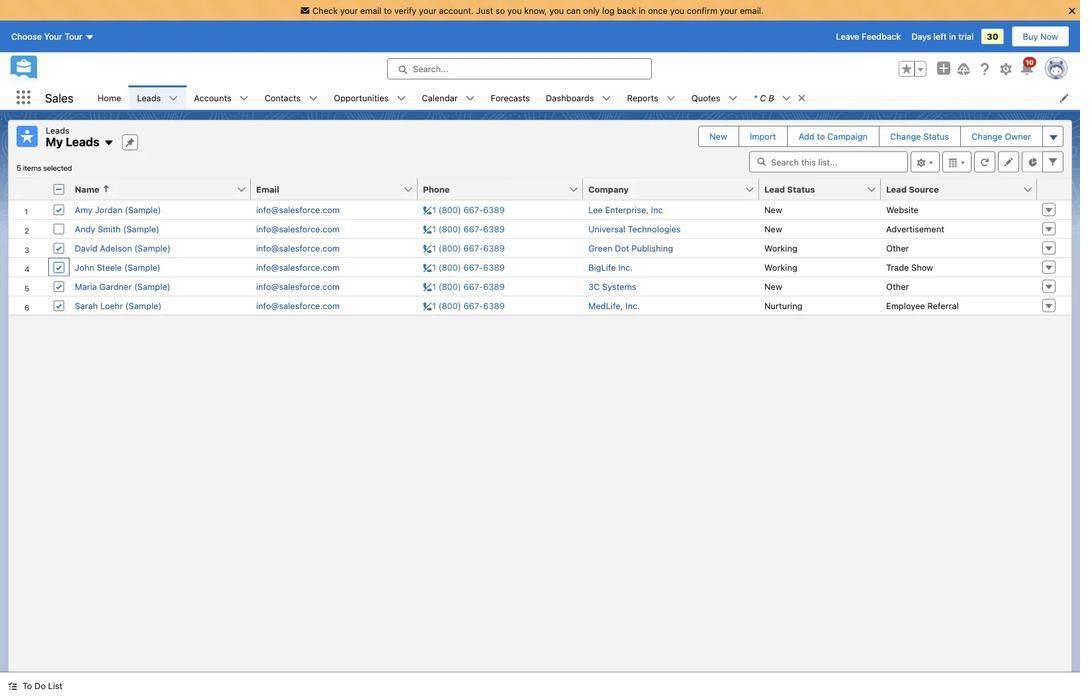 Task type: describe. For each thing, give the bounding box(es) containing it.
leads link
[[129, 85, 169, 110]]

inc. for medlife, inc.
[[626, 301, 640, 310]]

opportunities
[[334, 93, 389, 103]]

change status
[[890, 131, 949, 141]]

info@salesforce.com link for maria gardner (sample)
[[256, 281, 340, 291]]

info@salesforce.com link for sarah loehr (sample)
[[256, 301, 340, 310]]

text default image for accounts
[[239, 94, 249, 103]]

text default image inside the my leads|leads|list view element
[[104, 138, 114, 148]]

dashboards list item
[[538, 85, 619, 110]]

1 your from the left
[[340, 5, 358, 15]]

action image
[[1037, 178, 1072, 200]]

contacts list item
[[257, 85, 326, 110]]

amy
[[75, 205, 92, 214]]

referral
[[928, 301, 959, 310]]

info@salesforce.com link for david adelson (sample)
[[256, 243, 340, 253]]

text default image for leads
[[169, 94, 178, 103]]

add to campaign
[[799, 131, 868, 141]]

click to dial disabled image for universal
[[423, 224, 505, 234]]

30
[[987, 31, 999, 41]]

info@salesforce.com for andy smith (sample)
[[256, 224, 340, 234]]

biglife inc.
[[588, 262, 633, 272]]

just
[[476, 5, 493, 15]]

amy jordan (sample) link
[[75, 205, 161, 214]]

lee
[[588, 205, 603, 214]]

company element
[[583, 178, 767, 200]]

name button
[[70, 178, 236, 200]]

* c b
[[754, 93, 774, 103]]

action element
[[1037, 178, 1072, 200]]

owner
[[1005, 131, 1031, 141]]

new button
[[699, 126, 738, 146]]

jordan
[[95, 205, 122, 214]]

show
[[911, 262, 933, 272]]

left
[[934, 31, 947, 41]]

leave
[[836, 31, 860, 41]]

advertisement
[[886, 224, 945, 234]]

add to campaign button
[[788, 126, 878, 146]]

text default image right b
[[797, 93, 807, 103]]

click to dial disabled image for biglife
[[423, 262, 505, 272]]

opportunities list item
[[326, 85, 414, 110]]

so
[[496, 5, 505, 15]]

lead for lead source
[[886, 184, 907, 194]]

new inside button
[[710, 131, 727, 141]]

account.
[[439, 5, 474, 15]]

new for lee enterprise, inc
[[765, 205, 782, 214]]

3c systems
[[588, 281, 636, 291]]

reports link
[[619, 85, 666, 110]]

leave feedback link
[[836, 31, 901, 41]]

import
[[750, 131, 776, 141]]

loehr
[[100, 301, 123, 310]]

text default image inside list item
[[782, 94, 791, 103]]

3c
[[588, 281, 600, 291]]

dashboards link
[[538, 85, 602, 110]]

trade show
[[886, 262, 933, 272]]

forecasts
[[491, 93, 530, 103]]

my leads
[[46, 135, 100, 149]]

info@salesforce.com for amy jordan (sample)
[[256, 205, 340, 214]]

other for new
[[886, 281, 909, 291]]

lead source element
[[881, 178, 1045, 200]]

text default image for contacts
[[309, 94, 318, 103]]

search...
[[413, 64, 448, 74]]

amy jordan (sample)
[[75, 205, 161, 214]]

click to dial disabled image for lee
[[423, 205, 505, 214]]

none search field inside the my leads|leads|list view element
[[749, 151, 908, 172]]

(sample) for david adelson (sample)
[[134, 243, 171, 253]]

now
[[1041, 31, 1058, 41]]

status for lead status
[[787, 184, 815, 194]]

change for change owner
[[972, 131, 1003, 141]]

dashboards
[[546, 93, 594, 103]]

inc. for biglife inc.
[[618, 262, 633, 272]]

choose your tour
[[11, 31, 82, 41]]

green dot publishing
[[588, 243, 673, 253]]

opportunities link
[[326, 85, 397, 110]]

adelson
[[100, 243, 132, 253]]

5
[[17, 163, 21, 172]]

3 your from the left
[[720, 5, 738, 15]]

know,
[[524, 5, 547, 15]]

medlife,
[[588, 301, 623, 310]]

working for other
[[765, 243, 798, 253]]

maria gardner (sample) link
[[75, 281, 170, 291]]

items
[[23, 163, 41, 172]]

david
[[75, 243, 97, 253]]

accounts
[[194, 93, 231, 103]]

david adelson (sample) link
[[75, 243, 171, 253]]

2 you from the left
[[550, 5, 564, 15]]

(sample) for amy jordan (sample)
[[125, 205, 161, 214]]

quotes
[[692, 93, 720, 103]]

phone button
[[418, 178, 569, 200]]

to inside button
[[817, 131, 825, 141]]

company
[[588, 184, 629, 194]]

change owner
[[972, 131, 1031, 141]]

(sample) for sarah loehr (sample)
[[125, 301, 162, 310]]

contacts link
[[257, 85, 309, 110]]

Search My Leads list view. search field
[[749, 151, 908, 172]]

biglife
[[588, 262, 616, 272]]

c
[[760, 93, 766, 103]]

feedback
[[862, 31, 901, 41]]

0 horizontal spatial in
[[639, 5, 646, 15]]

text default image for calendar
[[466, 94, 475, 103]]

contacts
[[265, 93, 301, 103]]

calendar link
[[414, 85, 466, 110]]

phone element
[[418, 178, 591, 200]]

reports list item
[[619, 85, 684, 110]]

check your email to verify your account. just so you know, you can only log back in once you confirm your email.
[[313, 5, 764, 15]]

*
[[754, 93, 757, 103]]

technologies
[[628, 224, 681, 234]]

name element
[[70, 178, 259, 200]]

reports
[[627, 93, 658, 103]]

email
[[360, 5, 382, 15]]

quotes list item
[[684, 85, 746, 110]]



Task type: locate. For each thing, give the bounding box(es) containing it.
leads down sales
[[46, 125, 70, 135]]

lead inside "button"
[[765, 184, 785, 194]]

status inside button
[[924, 131, 949, 141]]

3 click to dial disabled image from the top
[[423, 243, 505, 253]]

1 horizontal spatial you
[[550, 5, 564, 15]]

1 vertical spatial in
[[949, 31, 956, 41]]

list
[[48, 681, 62, 691]]

text default image inside quotes list item
[[728, 94, 738, 103]]

text default image for opportunities
[[397, 94, 406, 103]]

leave feedback
[[836, 31, 901, 41]]

days left in trial
[[912, 31, 974, 41]]

info@salesforce.com link for john steele (sample)
[[256, 262, 340, 272]]

click to dial disabled image for green
[[423, 243, 505, 253]]

0 vertical spatial status
[[924, 131, 949, 141]]

2 info@salesforce.com link from the top
[[256, 224, 340, 234]]

inc.
[[618, 262, 633, 272], [626, 301, 640, 310]]

import button
[[739, 126, 787, 146]]

you left can
[[550, 5, 564, 15]]

1 horizontal spatial change
[[972, 131, 1003, 141]]

text default image left reports link
[[602, 94, 611, 103]]

phone
[[423, 184, 450, 194]]

john
[[75, 262, 94, 272]]

choose your tour button
[[11, 26, 95, 47]]

you right once
[[670, 5, 685, 15]]

(sample) down name button
[[125, 205, 161, 214]]

working for trade show
[[765, 262, 798, 272]]

sarah loehr (sample) link
[[75, 301, 162, 310]]

smith
[[98, 224, 121, 234]]

leads list item
[[129, 85, 186, 110]]

nurturing
[[765, 301, 803, 310]]

other down trade
[[886, 281, 909, 291]]

once
[[648, 5, 668, 15]]

lead for lead status
[[765, 184, 785, 194]]

0 vertical spatial other
[[886, 243, 909, 253]]

info@salesforce.com link
[[256, 205, 340, 214], [256, 224, 340, 234], [256, 243, 340, 253], [256, 262, 340, 272], [256, 281, 340, 291], [256, 301, 340, 310]]

andy smith (sample)
[[75, 224, 159, 234]]

new
[[710, 131, 727, 141], [765, 205, 782, 214], [765, 224, 782, 234], [765, 281, 782, 291]]

0 horizontal spatial change
[[890, 131, 921, 141]]

text default image left *
[[728, 94, 738, 103]]

2 working from the top
[[765, 262, 798, 272]]

log
[[602, 5, 615, 15]]

name
[[75, 184, 99, 194]]

2 horizontal spatial you
[[670, 5, 685, 15]]

in right left
[[949, 31, 956, 41]]

0 vertical spatial in
[[639, 5, 646, 15]]

text default image inside to do list button
[[8, 681, 17, 691]]

source
[[909, 184, 939, 194]]

add
[[799, 131, 815, 141]]

lead down import button
[[765, 184, 785, 194]]

text default image left accounts
[[169, 94, 178, 103]]

(sample) down maria gardner (sample) link
[[125, 301, 162, 310]]

text default image right reports
[[666, 94, 676, 103]]

1 vertical spatial to
[[817, 131, 825, 141]]

text default image inside dashboards list item
[[602, 94, 611, 103]]

click to dial disabled image
[[423, 205, 505, 214], [423, 224, 505, 234], [423, 243, 505, 253], [423, 262, 505, 272], [423, 281, 505, 291], [423, 301, 505, 310]]

0 vertical spatial inc.
[[618, 262, 633, 272]]

sarah
[[75, 301, 98, 310]]

tour
[[65, 31, 82, 41]]

campaign
[[827, 131, 868, 141]]

medlife, inc.
[[588, 301, 640, 310]]

(sample) for john steele (sample)
[[124, 262, 161, 272]]

6 info@salesforce.com from the top
[[256, 301, 340, 310]]

leads inside list item
[[137, 93, 161, 103]]

forecasts link
[[483, 85, 538, 110]]

1 other from the top
[[886, 243, 909, 253]]

item number element
[[9, 178, 48, 200]]

to right email
[[384, 5, 392, 15]]

2 lead from the left
[[886, 184, 907, 194]]

other for working
[[886, 243, 909, 253]]

(sample) for maria gardner (sample)
[[134, 281, 170, 291]]

0 horizontal spatial to
[[384, 5, 392, 15]]

medlife, inc. link
[[588, 301, 640, 310]]

calendar list item
[[414, 85, 483, 110]]

text default image inside calendar list item
[[466, 94, 475, 103]]

0 vertical spatial working
[[765, 243, 798, 253]]

text default image for reports
[[666, 94, 676, 103]]

6 click to dial disabled image from the top
[[423, 301, 505, 310]]

text default image right b
[[782, 94, 791, 103]]

cell inside 'my leads' grid
[[48, 178, 70, 200]]

text default image for dashboards
[[602, 94, 611, 103]]

1 horizontal spatial lead
[[886, 184, 907, 194]]

None search field
[[749, 151, 908, 172]]

john steele (sample)
[[75, 262, 161, 272]]

lead status
[[765, 184, 815, 194]]

home link
[[90, 85, 129, 110]]

inc. down systems
[[626, 301, 640, 310]]

1 change from the left
[[890, 131, 921, 141]]

2 horizontal spatial your
[[720, 5, 738, 15]]

1 vertical spatial inc.
[[626, 301, 640, 310]]

3 info@salesforce.com from the top
[[256, 243, 340, 253]]

5 items selected
[[17, 163, 72, 172]]

1 working from the top
[[765, 243, 798, 253]]

status inside "button"
[[787, 184, 815, 194]]

text default image inside opportunities list item
[[397, 94, 406, 103]]

john steele (sample) link
[[75, 262, 161, 272]]

text default image inside reports list item
[[666, 94, 676, 103]]

info@salesforce.com link for andy smith (sample)
[[256, 224, 340, 234]]

0 vertical spatial to
[[384, 5, 392, 15]]

list containing home
[[90, 85, 1080, 110]]

working
[[765, 243, 798, 253], [765, 262, 798, 272]]

status
[[924, 131, 949, 141], [787, 184, 815, 194]]

your right verify
[[419, 5, 437, 15]]

10
[[1026, 58, 1034, 66]]

6 info@salesforce.com link from the top
[[256, 301, 340, 310]]

in right back
[[639, 5, 646, 15]]

(sample) right adelson
[[134, 243, 171, 253]]

2 your from the left
[[419, 5, 437, 15]]

info@salesforce.com for david adelson (sample)
[[256, 243, 340, 253]]

email element
[[251, 178, 426, 200]]

1 horizontal spatial your
[[419, 5, 437, 15]]

text default image inside accounts list item
[[239, 94, 249, 103]]

your left email.
[[720, 5, 738, 15]]

email button
[[251, 178, 403, 200]]

info@salesforce.com for sarah loehr (sample)
[[256, 301, 340, 310]]

to right add
[[817, 131, 825, 141]]

lead inside button
[[886, 184, 907, 194]]

text default image
[[169, 94, 178, 103], [239, 94, 249, 103], [309, 94, 318, 103], [466, 94, 475, 103], [728, 94, 738, 103], [782, 94, 791, 103], [8, 681, 17, 691]]

lead source
[[886, 184, 939, 194]]

my leads|leads|list view element
[[8, 120, 1072, 673]]

1 horizontal spatial in
[[949, 31, 956, 41]]

trial
[[959, 31, 974, 41]]

universal
[[588, 224, 626, 234]]

change for change status
[[890, 131, 921, 141]]

(sample) for andy smith (sample)
[[123, 224, 159, 234]]

to do list button
[[0, 673, 70, 699]]

0 horizontal spatial your
[[340, 5, 358, 15]]

in
[[639, 5, 646, 15], [949, 31, 956, 41]]

1 vertical spatial status
[[787, 184, 815, 194]]

confirm
[[687, 5, 718, 15]]

1 you from the left
[[507, 5, 522, 15]]

new for 3c systems
[[765, 281, 782, 291]]

home
[[97, 93, 121, 103]]

text default image for quotes
[[728, 94, 738, 103]]

2 other from the top
[[886, 281, 909, 291]]

5 info@salesforce.com from the top
[[256, 281, 340, 291]]

1 vertical spatial working
[[765, 262, 798, 272]]

trade
[[886, 262, 909, 272]]

status down search my leads list view. search box
[[787, 184, 815, 194]]

(sample) down david adelson (sample)
[[124, 262, 161, 272]]

5 click to dial disabled image from the top
[[423, 281, 505, 291]]

change status button
[[880, 126, 960, 146]]

3 you from the left
[[670, 5, 685, 15]]

lead status element
[[759, 178, 889, 200]]

1 horizontal spatial to
[[817, 131, 825, 141]]

new for universal technologies
[[765, 224, 782, 234]]

universal technologies link
[[588, 224, 681, 234]]

my leads grid
[[9, 178, 1072, 315]]

your left email
[[340, 5, 358, 15]]

change inside change owner button
[[972, 131, 1003, 141]]

4 click to dial disabled image from the top
[[423, 262, 505, 272]]

text default image left calendar
[[397, 94, 406, 103]]

leads right my
[[66, 135, 100, 149]]

3 info@salesforce.com link from the top
[[256, 243, 340, 253]]

text default image inside "contacts" list item
[[309, 94, 318, 103]]

1 info@salesforce.com link from the top
[[256, 205, 340, 214]]

calendar
[[422, 93, 458, 103]]

inc
[[651, 205, 663, 214]]

(sample) right gardner
[[134, 281, 170, 291]]

status up source
[[924, 131, 949, 141]]

website
[[886, 205, 919, 214]]

1 info@salesforce.com from the top
[[256, 205, 340, 214]]

text default image inside leads list item
[[169, 94, 178, 103]]

lead
[[765, 184, 785, 194], [886, 184, 907, 194]]

b
[[769, 93, 774, 103]]

employee
[[886, 301, 925, 310]]

my leads status
[[17, 163, 72, 172]]

4 info@salesforce.com link from the top
[[256, 262, 340, 272]]

enterprise,
[[605, 205, 649, 214]]

can
[[566, 5, 581, 15]]

item number image
[[9, 178, 48, 200]]

quotes link
[[684, 85, 728, 110]]

info@salesforce.com for maria gardner (sample)
[[256, 281, 340, 291]]

only
[[583, 5, 600, 15]]

biglife inc. link
[[588, 262, 633, 272]]

lee enterprise, inc link
[[588, 205, 663, 214]]

other up trade
[[886, 243, 909, 253]]

lead status button
[[759, 178, 866, 200]]

change left 'owner'
[[972, 131, 1003, 141]]

buy
[[1023, 31, 1038, 41]]

info@salesforce.com link for amy jordan (sample)
[[256, 205, 340, 214]]

green
[[588, 243, 613, 253]]

buy now button
[[1012, 26, 1070, 47]]

text default image right calendar
[[466, 94, 475, 103]]

leads right the 'home'
[[137, 93, 161, 103]]

sales
[[45, 91, 74, 105]]

choose
[[11, 31, 42, 41]]

your
[[44, 31, 62, 41]]

1 click to dial disabled image from the top
[[423, 205, 505, 214]]

accounts list item
[[186, 85, 257, 110]]

4 info@salesforce.com from the top
[[256, 262, 340, 272]]

text default image
[[797, 93, 807, 103], [397, 94, 406, 103], [602, 94, 611, 103], [666, 94, 676, 103], [104, 138, 114, 148]]

1 lead from the left
[[765, 184, 785, 194]]

5 info@salesforce.com link from the top
[[256, 281, 340, 291]]

change up 'lead source'
[[890, 131, 921, 141]]

text default image left 'to'
[[8, 681, 17, 691]]

(sample) up david adelson (sample) link
[[123, 224, 159, 234]]

to do list
[[23, 681, 62, 691]]

1 horizontal spatial status
[[924, 131, 949, 141]]

list
[[90, 85, 1080, 110]]

green dot publishing link
[[588, 243, 673, 253]]

0 horizontal spatial you
[[507, 5, 522, 15]]

change inside change status button
[[890, 131, 921, 141]]

info@salesforce.com for john steele (sample)
[[256, 262, 340, 272]]

text default image right my leads
[[104, 138, 114, 148]]

1 vertical spatial other
[[886, 281, 909, 291]]

lead up website
[[886, 184, 907, 194]]

text default image right contacts
[[309, 94, 318, 103]]

you right so
[[507, 5, 522, 15]]

sarah loehr (sample)
[[75, 301, 162, 310]]

david adelson (sample)
[[75, 243, 171, 253]]

click to dial disabled image for 3c
[[423, 281, 505, 291]]

list item
[[746, 85, 813, 110]]

2 click to dial disabled image from the top
[[423, 224, 505, 234]]

0 horizontal spatial lead
[[765, 184, 785, 194]]

group
[[899, 61, 927, 77]]

0 horizontal spatial status
[[787, 184, 815, 194]]

to
[[23, 681, 32, 691]]

status for change status
[[924, 131, 949, 141]]

company button
[[583, 178, 745, 200]]

2 info@salesforce.com from the top
[[256, 224, 340, 234]]

employee referral
[[886, 301, 959, 310]]

cell
[[48, 178, 70, 200]]

do
[[34, 681, 46, 691]]

2 change from the left
[[972, 131, 1003, 141]]

my
[[46, 135, 63, 149]]

inc. down dot at the top of page
[[618, 262, 633, 272]]

list item containing *
[[746, 85, 813, 110]]

text default image right accounts
[[239, 94, 249, 103]]



Task type: vqa. For each thing, say whether or not it's contained in the screenshot.
Home link
yes



